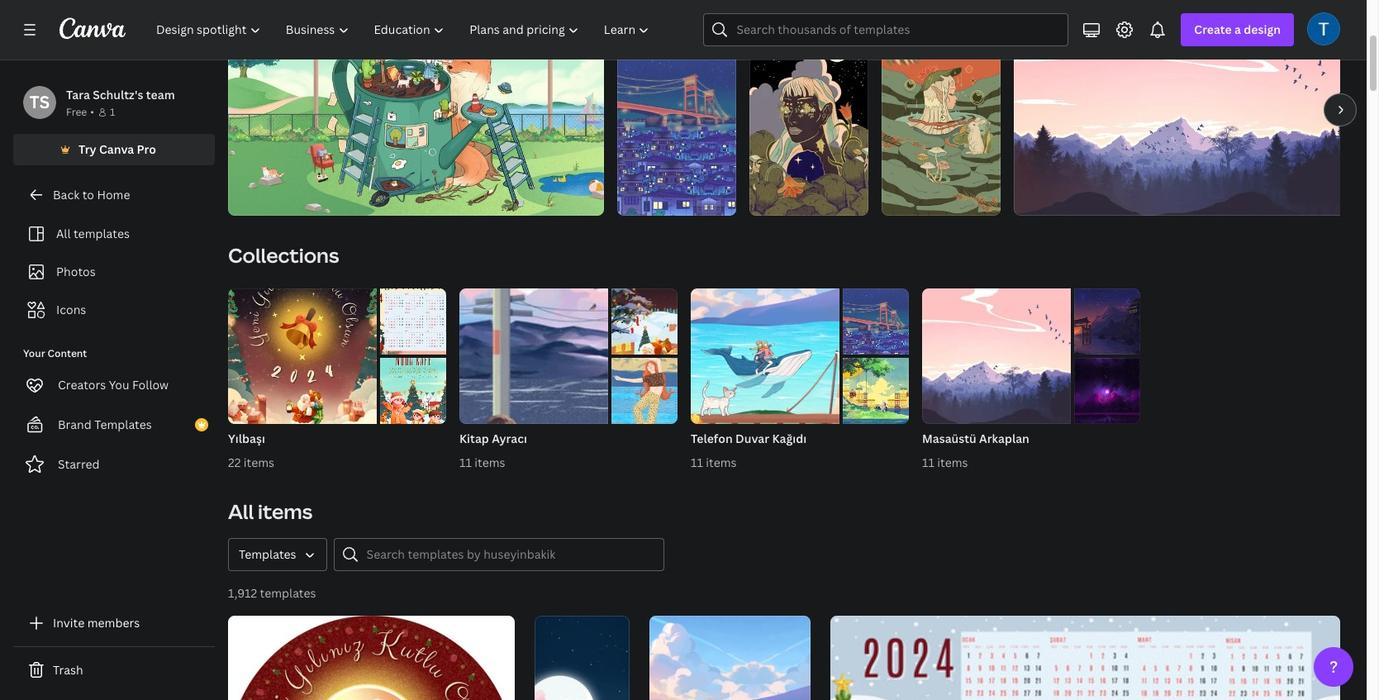 Task type: describe. For each thing, give the bounding box(es) containing it.
telefon duvar kağıdı link
[[691, 431, 909, 447]]

free •
[[66, 105, 94, 119]]

duvar
[[736, 431, 770, 446]]

back to home
[[53, 187, 130, 203]]

telefon
[[691, 431, 733, 446]]

tara schultz's team image
[[23, 86, 56, 119]]

home
[[97, 187, 130, 203]]

1,912 templates
[[228, 585, 316, 601]]

icons
[[56, 302, 86, 317]]

brand
[[58, 417, 92, 432]]

back
[[53, 187, 80, 203]]

trash
[[53, 662, 83, 678]]

kitap ayracı 11 items
[[460, 431, 527, 470]]

11 for masaüstü arkaplan 11 items
[[923, 455, 935, 470]]

create
[[1195, 21, 1232, 37]]

templates inside "button"
[[239, 546, 296, 562]]

try canva pro button
[[13, 134, 215, 165]]

creators
[[58, 377, 106, 393]]

22
[[228, 455, 241, 470]]

tara schultz's team element
[[23, 86, 56, 119]]

all for all templates
[[56, 226, 71, 241]]

starred link
[[13, 448, 215, 481]]

tara schultz's team
[[66, 87, 175, 103]]

trash link
[[13, 654, 215, 687]]

photos link
[[23, 256, 205, 288]]

kitap
[[460, 431, 489, 446]]

your
[[23, 346, 45, 360]]

masaüstü arkaplan link
[[923, 431, 1141, 447]]

your content
[[23, 346, 87, 360]]

tara
[[66, 87, 90, 103]]

top level navigation element
[[146, 13, 664, 46]]

invite members
[[53, 615, 140, 631]]

back to home link
[[13, 179, 215, 212]]

creators you follow
[[58, 377, 169, 393]]

masaüstü
[[923, 431, 977, 446]]

all for all items
[[228, 498, 254, 525]]

•
[[90, 105, 94, 119]]



Task type: locate. For each thing, give the bounding box(es) containing it.
yılbaşı 22 items
[[228, 431, 275, 470]]

to
[[82, 187, 94, 203]]

1 vertical spatial templates
[[239, 546, 296, 562]]

ayracı
[[492, 431, 527, 446]]

1 horizontal spatial all
[[228, 498, 254, 525]]

1,912
[[228, 585, 257, 601]]

1 11 from the left
[[460, 455, 472, 470]]

a
[[1235, 21, 1242, 37]]

telefon duvar kağıdı 11 items
[[691, 431, 807, 470]]

arkaplan
[[980, 431, 1030, 446]]

0 horizontal spatial all
[[56, 226, 71, 241]]

templates down back to home
[[74, 226, 130, 241]]

1 vertical spatial templates
[[260, 585, 316, 601]]

group
[[882, 0, 1001, 216], [228, 609, 515, 700], [535, 609, 630, 700], [650, 609, 811, 700], [831, 609, 1341, 700]]

templates down you
[[94, 417, 152, 432]]

try
[[79, 141, 96, 157]]

brand templates
[[58, 417, 152, 432]]

kağıdı
[[773, 431, 807, 446]]

all templates link
[[23, 218, 205, 250]]

11 inside masaüstü arkaplan 11 items
[[923, 455, 935, 470]]

follow
[[132, 377, 169, 393]]

templates for 1,912 templates
[[260, 585, 316, 601]]

items down masaüstü
[[938, 455, 969, 470]]

items inside 'telefon duvar kağıdı 11 items'
[[706, 455, 737, 470]]

schultz's
[[93, 87, 143, 103]]

yılbaşı link
[[228, 431, 446, 447]]

0 horizontal spatial templates
[[74, 226, 130, 241]]

icons link
[[23, 294, 205, 326]]

0 horizontal spatial templates
[[94, 417, 152, 432]]

kitap ayracı link
[[460, 431, 678, 447]]

items down telefon
[[706, 455, 737, 470]]

members
[[87, 615, 140, 631]]

creators you follow link
[[13, 369, 215, 402]]

all templates
[[56, 226, 130, 241]]

11 down masaüstü
[[923, 455, 935, 470]]

11 inside 'telefon duvar kağıdı 11 items'
[[691, 455, 703, 470]]

templates
[[94, 417, 152, 432], [239, 546, 296, 562]]

invite
[[53, 615, 85, 631]]

0 horizontal spatial 11
[[460, 455, 472, 470]]

all down 22
[[228, 498, 254, 525]]

items up the templates "button"
[[258, 498, 313, 525]]

0 vertical spatial all
[[56, 226, 71, 241]]

1 horizontal spatial templates
[[239, 546, 296, 562]]

pro
[[137, 141, 156, 157]]

Search search field
[[737, 14, 1059, 45]]

items inside yılbaşı 22 items
[[244, 455, 275, 470]]

items inside kitap ayracı 11 items
[[475, 455, 506, 470]]

0 vertical spatial templates
[[94, 417, 152, 432]]

tara schultz image
[[1308, 12, 1341, 45]]

you
[[109, 377, 129, 393]]

1 vertical spatial all
[[228, 498, 254, 525]]

Templates button
[[228, 538, 327, 571]]

11 down telefon
[[691, 455, 703, 470]]

design
[[1244, 21, 1281, 37]]

all down back
[[56, 226, 71, 241]]

items inside masaüstü arkaplan 11 items
[[938, 455, 969, 470]]

masaüstü arkaplan 11 items
[[923, 431, 1030, 470]]

team
[[146, 87, 175, 103]]

11 for kitap ayracı 11 items
[[460, 455, 472, 470]]

templates for all templates
[[74, 226, 130, 241]]

items right 22
[[244, 455, 275, 470]]

2 11 from the left
[[691, 455, 703, 470]]

Search templates by huseyinbakik search field
[[367, 539, 654, 570]]

brand templates link
[[13, 408, 215, 441]]

create a design button
[[1182, 13, 1295, 46]]

1 horizontal spatial 11
[[691, 455, 703, 470]]

yılbaşı
[[228, 431, 265, 446]]

create a design
[[1195, 21, 1281, 37]]

try canva pro
[[79, 141, 156, 157]]

collections
[[228, 241, 339, 269]]

1 horizontal spatial templates
[[260, 585, 316, 601]]

canva
[[99, 141, 134, 157]]

items down kitap
[[475, 455, 506, 470]]

templates
[[74, 226, 130, 241], [260, 585, 316, 601]]

11 down kitap
[[460, 455, 472, 470]]

starred
[[58, 456, 100, 472]]

all items
[[228, 498, 313, 525]]

11
[[460, 455, 472, 470], [691, 455, 703, 470], [923, 455, 935, 470]]

2 horizontal spatial 11
[[923, 455, 935, 470]]

content
[[48, 346, 87, 360]]

items
[[244, 455, 275, 470], [475, 455, 506, 470], [706, 455, 737, 470], [938, 455, 969, 470], [258, 498, 313, 525]]

photos
[[56, 264, 96, 279]]

3 11 from the left
[[923, 455, 935, 470]]

free
[[66, 105, 87, 119]]

invite members button
[[13, 607, 215, 640]]

None search field
[[704, 13, 1069, 46]]

templates down the templates "button"
[[260, 585, 316, 601]]

11 inside kitap ayracı 11 items
[[460, 455, 472, 470]]

0 vertical spatial templates
[[74, 226, 130, 241]]

all
[[56, 226, 71, 241], [228, 498, 254, 525]]

templates up 1,912 templates
[[239, 546, 296, 562]]

1
[[110, 105, 115, 119]]



Task type: vqa. For each thing, say whether or not it's contained in the screenshot.
group
yes



